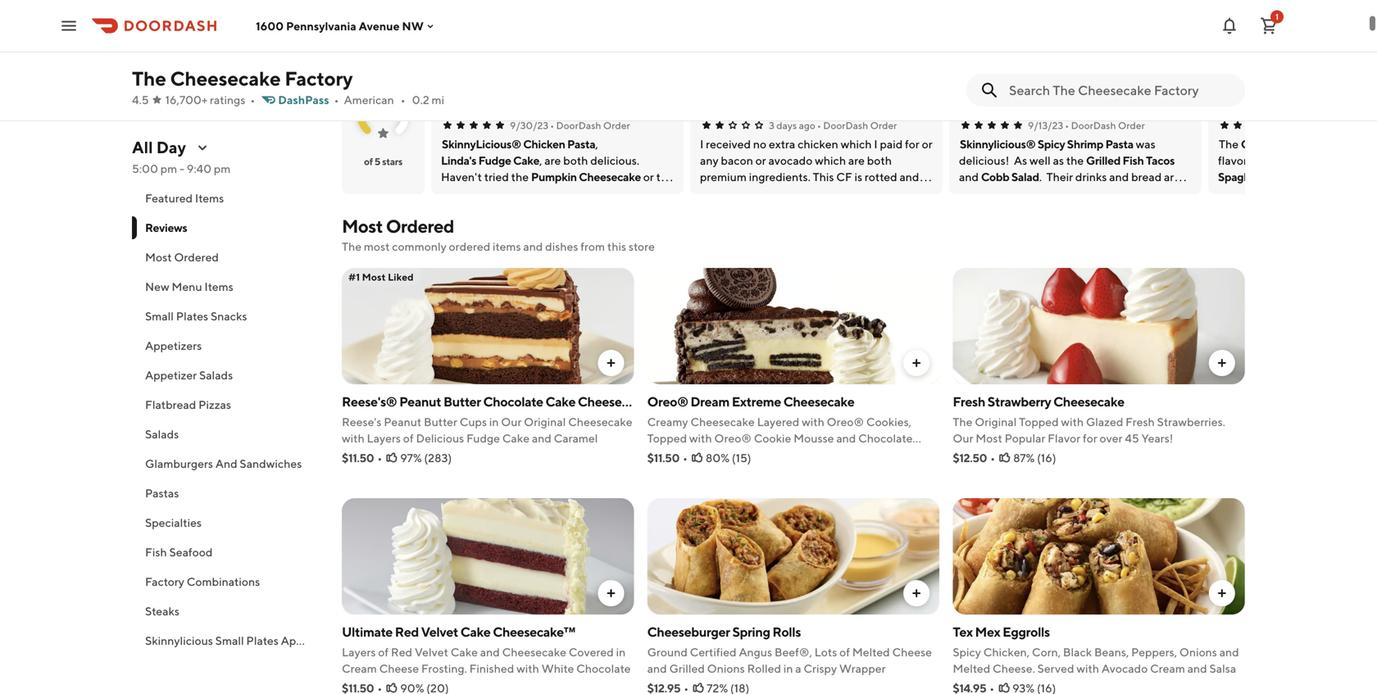 Task type: vqa. For each thing, say whether or not it's contained in the screenshot.
DoorDash
yes



Task type: locate. For each thing, give the bounding box(es) containing it.
oreo® up 80% (15)
[[714, 432, 752, 445]]

1 vertical spatial oreo®
[[827, 415, 864, 429]]

factory combinations
[[145, 575, 260, 589]]

crispy
[[804, 662, 837, 675]]

fish inside skinnylicious® spicy shrimp pasta grilled fish tacos cobb salad
[[1123, 154, 1144, 167]]

most inside most ordered the most commonly ordered items and dishes from this store
[[342, 216, 383, 237]]

2 horizontal spatial chocolate
[[858, 432, 913, 445]]

pm right the 9:40
[[214, 162, 231, 175]]

jambalaya
[[1273, 137, 1327, 151]]

chocolate up cups
[[483, 394, 543, 409]]

of right "lots"
[[839, 645, 850, 659]]

4.5 up all
[[132, 93, 149, 107]]

1 pm from the left
[[160, 162, 177, 175]]

cream down the peppers,
[[1150, 662, 1185, 675]]

add item to cart image for fresh strawberry cheesecake
[[1216, 357, 1229, 370]]

1 vertical spatial fudge
[[466, 432, 500, 445]]

2 vertical spatial the
[[953, 415, 972, 429]]

0 horizontal spatial appetizers
[[145, 339, 202, 352]]

the up the 16,700+ ratings • at left
[[132, 67, 166, 90]]

1 vertical spatial grilled
[[669, 662, 705, 675]]

2 horizontal spatial • doordash order
[[1065, 120, 1145, 131]]

0 horizontal spatial salads
[[145, 427, 179, 441]]

0 horizontal spatial $11.50
[[342, 451, 374, 465]]

topped inside oreo® dream extreme cheesecake creamy cheesecake layered with oreo® cookies, topped with oreo® cookie mousse and chocolate icing
[[647, 432, 687, 445]]

fudge inside 'skinnylicious® chicken pasta linda's fudge cake pumpkin cheesecake'
[[478, 154, 511, 167]]

pumpkin
[[531, 170, 577, 184]]

with inside fresh strawberry cheesecake the original topped with glazed fresh strawberries. our most popular flavor for over 45 years!
[[1061, 415, 1084, 429]]

1 horizontal spatial order
[[870, 120, 897, 131]]

0 horizontal spatial 16,700+
[[165, 93, 208, 107]]

97% (283)
[[400, 451, 452, 465]]

ratings
[[386, 42, 422, 56], [210, 93, 245, 107]]

1 vertical spatial ratings
[[210, 93, 245, 107]]

chocolate down covered
[[576, 662, 631, 675]]

ratings down nw
[[386, 42, 422, 56]]

the inside fresh strawberry cheesecake the original topped with glazed fresh strawberries. our most popular flavor for over 45 years!
[[953, 415, 972, 429]]

pasta inside skinnylicious® spicy shrimp pasta grilled fish tacos cobb salad
[[1105, 137, 1133, 151]]

oreo® dream extreme cheesecake image
[[647, 268, 940, 384]]

1 horizontal spatial our
[[953, 432, 973, 445]]

a
[[795, 662, 801, 675]]

add item to cart image for tex mex eggrolls
[[1216, 587, 1229, 600]]

our
[[501, 415, 522, 429], [953, 432, 973, 445]]

pasta for cajun jambalaya pasta
[[1329, 137, 1357, 151]]

order
[[603, 120, 630, 131], [870, 120, 897, 131], [1118, 120, 1145, 131]]

• doordash order up shrimp in the top right of the page
[[1065, 120, 1145, 131]]

the
[[132, 67, 166, 90], [342, 240, 362, 253], [953, 415, 972, 429]]

and right items on the top left of page
[[523, 240, 543, 253]]

cake left caramel
[[502, 432, 530, 445]]

most
[[364, 240, 390, 253]]

spicy down the tex on the right bottom
[[953, 645, 981, 659]]

items down the 9:40
[[195, 191, 224, 205]]

2 pasta from the left
[[1105, 137, 1133, 151]]

2 horizontal spatial the
[[953, 415, 972, 429]]

0 horizontal spatial pm
[[160, 162, 177, 175]]

16,700+
[[342, 42, 384, 56], [165, 93, 208, 107]]

1 vertical spatial plates
[[246, 634, 279, 648]]

small down steaks "button"
[[215, 634, 244, 648]]

pennsylvania
[[286, 19, 356, 33]]

beef®,
[[774, 645, 812, 659]]

order up 'grilled fish tacos' button in the top right of the page
[[1118, 120, 1145, 131]]

our up the $12.50
[[953, 432, 973, 445]]

1 vertical spatial ordered
[[174, 250, 219, 264]]

ordered inside button
[[174, 250, 219, 264]]

salads down 'flatbread'
[[145, 427, 179, 441]]

ordered up commonly
[[386, 216, 454, 237]]

o
[[968, 87, 981, 105]]

topped inside fresh strawberry cheesecake the original topped with glazed fresh strawberries. our most popular flavor for over 45 years!
[[1019, 415, 1059, 429]]

0 horizontal spatial cream
[[342, 662, 377, 675]]

doordash up shrimp in the top right of the page
[[1071, 120, 1116, 131]]

grilled inside skinnylicious® spicy shrimp pasta grilled fish tacos cobb salad
[[1086, 154, 1120, 167]]

and inside oreo® dream extreme cheesecake creamy cheesecake layered with oreo® cookies, topped with oreo® cookie mousse and chocolate icing
[[836, 432, 856, 445]]

ophelia
[[997, 88, 1043, 104]]

and inside reese's® peanut butter chocolate cake cheesecake reese's peanut butter cups in our original cheesecake with layers of delicious fudge cake and caramel
[[532, 432, 552, 445]]

1 vertical spatial appetizers
[[281, 634, 338, 648]]

b
[[1045, 88, 1054, 104]]

pasta inside 'skinnylicious® chicken pasta linda's fudge cake pumpkin cheesecake'
[[567, 137, 595, 151]]

and inside most ordered the most commonly ordered items and dishes from this store
[[523, 240, 543, 253]]

1 vertical spatial topped
[[647, 432, 687, 445]]

chocolate inside ultimate red velvet cake cheesecake™ layers of red velvet cake and cheesecake covered in cream cheese frosting. finished with white chocolate
[[576, 662, 631, 675]]

layers down the reese's
[[367, 432, 401, 445]]

1 horizontal spatial salads
[[199, 368, 233, 382]]

topped up popular
[[1019, 415, 1059, 429]]

doordash up chicken
[[556, 120, 601, 131]]

$11.50 • for oreo® dream extreme cheesecake
[[647, 451, 688, 465]]

1 items, open order cart image
[[1259, 16, 1279, 36]]

appetizers up appetizer
[[145, 339, 202, 352]]

plates down steaks "button"
[[246, 634, 279, 648]]

and left salsa
[[1187, 662, 1207, 675]]

0 vertical spatial reviews
[[342, 18, 408, 39]]

skinnylicious® spicy shrimp pasta button
[[960, 136, 1133, 152]]

ratings down the cheesecake factory
[[210, 93, 245, 107]]

cake
[[513, 154, 539, 167], [545, 394, 575, 409], [502, 432, 530, 445], [460, 624, 491, 640], [451, 645, 478, 659]]

most inside button
[[145, 250, 172, 264]]

1 $11.50 • from the left
[[342, 451, 382, 465]]

reviews
[[342, 18, 408, 39], [145, 221, 187, 234]]

fresh strawberry cheesecake the original topped with glazed fresh strawberries. our most popular flavor for over 45 years!
[[953, 394, 1225, 445]]

pastas
[[145, 486, 179, 500]]

1 horizontal spatial original
[[975, 415, 1017, 429]]

2 $11.50 from the left
[[647, 451, 680, 465]]

1 horizontal spatial onions
[[1179, 645, 1217, 659]]

0 horizontal spatial order
[[603, 120, 630, 131]]

$11.50 • down the reese's
[[342, 451, 382, 465]]

0 horizontal spatial the
[[132, 67, 166, 90]]

finished
[[469, 662, 514, 675]]

pm
[[160, 162, 177, 175], [214, 162, 231, 175]]

strawberries.
[[1157, 415, 1225, 429]]

add item to cart image
[[605, 357, 618, 370], [910, 357, 923, 370], [605, 587, 618, 600]]

cobb salad button
[[981, 169, 1039, 185]]

plates down new menu items
[[176, 309, 208, 323]]

order for skinnylicious® chicken pasta
[[603, 120, 630, 131]]

0 horizontal spatial small
[[145, 309, 174, 323]]

0 vertical spatial melted
[[852, 645, 890, 659]]

1 vertical spatial fish
[[145, 545, 167, 559]]

fudge down cups
[[466, 432, 500, 445]]

original
[[524, 415, 566, 429], [975, 415, 1017, 429]]

factory
[[285, 67, 353, 90], [145, 575, 184, 589]]

1 original from the left
[[524, 415, 566, 429]]

0 vertical spatial oreo®
[[647, 394, 688, 409]]

pasta up the meatballs
[[1329, 137, 1357, 151]]

most up the most
[[342, 216, 383, 237]]

fresh left the strawberry
[[953, 394, 985, 409]]

ground
[[647, 645, 688, 659]]

$11.50 • for reese's® peanut butter chocolate cake cheesecake
[[342, 451, 382, 465]]

0 horizontal spatial melted
[[852, 645, 890, 659]]

$11.50 for oreo®
[[647, 451, 680, 465]]

fudge inside reese's® peanut butter chocolate cake cheesecake reese's peanut butter cups in our original cheesecake with layers of delicious fudge cake and caramel
[[466, 432, 500, 445]]

butter up cups
[[443, 394, 481, 409]]

• left american
[[334, 93, 339, 107]]

0 vertical spatial ordered
[[386, 216, 454, 237]]

2 horizontal spatial pasta
[[1329, 137, 1357, 151]]

16,700+ up day
[[165, 93, 208, 107]]

1 $11.50 from the left
[[342, 451, 374, 465]]

1 horizontal spatial ratings
[[386, 42, 422, 56]]

fudge down skinnylicious® at top
[[478, 154, 511, 167]]

peanut up delicious at the bottom left of page
[[399, 394, 441, 409]]

0 horizontal spatial spicy
[[953, 645, 981, 659]]

grilled down ground
[[669, 662, 705, 675]]

flavor
[[1048, 432, 1080, 445]]

red right ultimate
[[395, 624, 419, 640]]

appetizer salads button
[[132, 361, 322, 390]]

0 horizontal spatial in
[[489, 415, 499, 429]]

ordered up new menu items
[[174, 250, 219, 264]]

0 vertical spatial small
[[145, 309, 174, 323]]

1 horizontal spatial doordash
[[823, 120, 868, 131]]

onions
[[1179, 645, 1217, 659], [707, 662, 745, 675]]

cheesecake inside 'skinnylicious® chicken pasta linda's fudge cake pumpkin cheesecake'
[[579, 170, 641, 184]]

fresh strawberry cheesecake image
[[953, 268, 1245, 384]]

1 horizontal spatial ordered
[[386, 216, 454, 237]]

1 horizontal spatial fish
[[1123, 154, 1144, 167]]

1 horizontal spatial oreo®
[[714, 432, 752, 445]]

most up new
[[145, 250, 172, 264]]

doordash
[[556, 120, 601, 131], [823, 120, 868, 131], [1071, 120, 1116, 131]]

0 horizontal spatial grilled
[[669, 662, 705, 675]]

5:00
[[132, 162, 158, 175]]

reviews link
[[342, 18, 408, 39]]

2 original from the left
[[975, 415, 1017, 429]]

fresh
[[953, 394, 985, 409], [1126, 415, 1155, 429]]

skinnylicious small plates appetizers
[[145, 634, 338, 648]]

• left 492
[[424, 42, 429, 56]]

pm left -
[[160, 162, 177, 175]]

cake down skinnylicious® chicken pasta button
[[513, 154, 539, 167]]

4.5 left 0.2
[[371, 105, 395, 124]]

fish down specialties
[[145, 545, 167, 559]]

cake up finished at the bottom of the page
[[460, 624, 491, 640]]

add item to cart image
[[1216, 357, 1229, 370], [910, 587, 923, 600], [1216, 587, 1229, 600]]

1 order from the left
[[603, 120, 630, 131]]

1 horizontal spatial 16,700+
[[342, 42, 384, 56]]

1 cream from the left
[[342, 662, 377, 675]]

original inside fresh strawberry cheesecake the original topped with glazed fresh strawberries. our most popular flavor for over 45 years!
[[975, 415, 1017, 429]]

and left the meatballs
[[1270, 170, 1289, 184]]

0 vertical spatial onions
[[1179, 645, 1217, 659]]

the left the most
[[342, 240, 362, 253]]

5
[[374, 156, 380, 167]]

3 doordash from the left
[[1071, 120, 1116, 131]]

spicy down 9/13/23
[[1038, 137, 1065, 151]]

add review
[[1096, 37, 1160, 51]]

• doordash order right ago
[[817, 120, 897, 131]]

cheese inside ultimate red velvet cake cheesecake™ layers of red velvet cake and cheesecake covered in cream cheese frosting. finished with white chocolate
[[379, 662, 419, 675]]

factory up dashpass •
[[285, 67, 353, 90]]

fish left tacos
[[1123, 154, 1144, 167]]

• up chicken
[[550, 120, 554, 131]]

cheesecake inside ultimate red velvet cake cheesecake™ layers of red velvet cake and cheesecake covered in cream cheese frosting. finished with white chocolate
[[502, 645, 566, 659]]

fudge
[[478, 154, 511, 167], [466, 432, 500, 445]]

add item to cart image for cheeseburger spring rolls
[[910, 587, 923, 600]]

reviews inside reviews 16,700+ ratings • 492 public reviews
[[342, 18, 408, 39]]

0 vertical spatial spicy
[[1038, 137, 1065, 151]]

1 horizontal spatial topped
[[1019, 415, 1059, 429]]

stars
[[382, 156, 402, 167]]

1 horizontal spatial appetizers
[[281, 634, 338, 648]]

1 vertical spatial fresh
[[1126, 415, 1155, 429]]

pasta for skinnylicious® chicken pasta linda's fudge cake pumpkin cheesecake
[[567, 137, 595, 151]]

and right 'mousse'
[[836, 432, 856, 445]]

flatbread pizzas button
[[132, 390, 322, 420]]

and inside cheeseburger spring rolls ground certified angus beef®, lots of melted cheese and grilled onions rolled in a crispy wrapper
[[647, 662, 667, 675]]

3 pasta from the left
[[1329, 137, 1357, 151]]

onions up salsa
[[1179, 645, 1217, 659]]

• right icing
[[683, 451, 688, 465]]

the cheesecake factory
[[132, 67, 353, 90]]

97%
[[400, 451, 422, 465]]

0 vertical spatial fresh
[[953, 394, 985, 409]]

1 horizontal spatial pasta
[[1105, 137, 1133, 151]]

with up flavor
[[1061, 415, 1084, 429]]

• doordash order up chicken
[[550, 120, 630, 131]]

1 vertical spatial factory
[[145, 575, 184, 589]]

3 order from the left
[[1118, 120, 1145, 131]]

0 vertical spatial items
[[195, 191, 224, 205]]

cheese inside cheeseburger spring rolls ground certified angus beef®, lots of melted cheese and grilled onions rolled in a crispy wrapper
[[892, 645, 932, 659]]

ago
[[799, 120, 815, 131]]

ultimate red velvet cake cheesecake™ image
[[342, 498, 634, 615]]

#1 most liked
[[348, 271, 414, 283]]

layers inside ultimate red velvet cake cheesecake™ layers of red velvet cake and cheesecake covered in cream cheese frosting. finished with white chocolate
[[342, 645, 376, 659]]

2 pm from the left
[[214, 162, 231, 175]]

fish seafood
[[145, 545, 213, 559]]

angus
[[739, 645, 772, 659]]

3 • doordash order from the left
[[1065, 120, 1145, 131]]

2 horizontal spatial in
[[783, 662, 793, 675]]

featured
[[145, 191, 193, 205]]

small
[[145, 309, 174, 323], [215, 634, 244, 648]]

small down new
[[145, 309, 174, 323]]

2 cream from the left
[[1150, 662, 1185, 675]]

in inside ultimate red velvet cake cheesecake™ layers of red velvet cake and cheesecake covered in cream cheese frosting. finished with white chocolate
[[616, 645, 626, 659]]

0 vertical spatial red
[[395, 624, 419, 640]]

our right cups
[[501, 415, 522, 429]]

$11.50 • down the creamy
[[647, 451, 688, 465]]

2 horizontal spatial oreo®
[[827, 415, 864, 429]]

cheesecake inside fresh strawberry cheesecake the original topped with glazed fresh strawberries. our most popular flavor for over 45 years!
[[1053, 394, 1124, 409]]

with down the reese's
[[342, 432, 365, 445]]

notification bell image
[[1220, 16, 1239, 36]]

80%
[[706, 451, 730, 465]]

2 $11.50 • from the left
[[647, 451, 688, 465]]

small plates snacks button
[[132, 302, 322, 331]]

ordered for most ordered
[[174, 250, 219, 264]]

order up the pumpkin cheesecake button
[[603, 120, 630, 131]]

1 doordash from the left
[[556, 120, 601, 131]]

1 horizontal spatial pm
[[214, 162, 231, 175]]

in
[[489, 415, 499, 429], [616, 645, 626, 659], [783, 662, 793, 675]]

and up finished at the bottom of the page
[[480, 645, 500, 659]]

fresh up 45 at bottom
[[1126, 415, 1155, 429]]

cheesecake
[[170, 67, 281, 90], [579, 170, 641, 184], [578, 394, 649, 409], [783, 394, 854, 409], [1053, 394, 1124, 409], [568, 415, 632, 429], [690, 415, 755, 429], [502, 645, 566, 659]]

1 • doordash order from the left
[[550, 120, 630, 131]]

1 vertical spatial our
[[953, 432, 973, 445]]

0 vertical spatial fish
[[1123, 154, 1144, 167]]

2 vertical spatial in
[[783, 662, 793, 675]]

doordash for skinnylicious® chicken pasta
[[556, 120, 601, 131]]

0 vertical spatial fudge
[[478, 154, 511, 167]]

0 vertical spatial factory
[[285, 67, 353, 90]]

cups
[[460, 415, 487, 429]]

dashpass •
[[278, 93, 339, 107]]

cream down ultimate
[[342, 662, 377, 675]]

add item to cart image for reese's® peanut butter chocolate cake cheesecake
[[605, 357, 618, 370]]

1 vertical spatial the
[[342, 240, 362, 253]]

most inside fresh strawberry cheesecake the original topped with glazed fresh strawberries. our most popular flavor for over 45 years!
[[976, 432, 1002, 445]]

cajun jambalaya pasta
[[1241, 137, 1357, 151]]

0 horizontal spatial factory
[[145, 575, 184, 589]]

grilled down shrimp in the top right of the page
[[1086, 154, 1120, 167]]

ordered inside most ordered the most commonly ordered items and dishes from this store
[[386, 216, 454, 237]]

onions inside tex mex eggrolls spicy chicken, corn, black beans, peppers, onions and melted cheese. served with avocado cream and salsa
[[1179, 645, 1217, 659]]

1 vertical spatial chocolate
[[858, 432, 913, 445]]

original down the strawberry
[[975, 415, 1017, 429]]

2 • doordash order from the left
[[817, 120, 897, 131]]

0 horizontal spatial our
[[501, 415, 522, 429]]

2 horizontal spatial order
[[1118, 120, 1145, 131]]

order for skinnylicious® spicy shrimp pasta
[[1118, 120, 1145, 131]]

1600 pennsylvania avenue nw
[[256, 19, 424, 33]]

snacks
[[211, 309, 247, 323]]

pasta up 'grilled fish tacos' button in the top right of the page
[[1105, 137, 1133, 151]]

appetizers
[[145, 339, 202, 352], [281, 634, 338, 648]]

the inside most ordered the most commonly ordered items and dishes from this store
[[342, 240, 362, 253]]

chocolate
[[483, 394, 543, 409], [858, 432, 913, 445], [576, 662, 631, 675]]

steaks button
[[132, 597, 322, 626]]

flatbread pizzas
[[145, 398, 231, 411]]

salads
[[199, 368, 233, 382], [145, 427, 179, 441]]

white
[[541, 662, 574, 675]]

5:00 pm - 9:40 pm
[[132, 162, 231, 175]]

skinnylicious® chicken pasta linda's fudge cake pumpkin cheesecake
[[441, 137, 641, 184]]

day
[[156, 138, 186, 157]]

new menu items button
[[132, 272, 322, 302]]

1 horizontal spatial chocolate
[[576, 662, 631, 675]]

topped down the creamy
[[647, 432, 687, 445]]

open menu image
[[59, 16, 79, 36]]

1 horizontal spatial in
[[616, 645, 626, 659]]

1 horizontal spatial $11.50 •
[[647, 451, 688, 465]]

shrimp
[[1067, 137, 1103, 151]]

rolls
[[772, 624, 801, 640]]

pasta inside button
[[1329, 137, 1357, 151]]

$11.50 for reese's®
[[342, 451, 374, 465]]

0 vertical spatial appetizers
[[145, 339, 202, 352]]

chocolate down cookies, at the right bottom of the page
[[858, 432, 913, 445]]

0 horizontal spatial $11.50 •
[[342, 451, 382, 465]]

items down most ordered button
[[204, 280, 233, 293]]

16,700+ down the reviews 'link'
[[342, 42, 384, 56]]

and up salsa
[[1219, 645, 1239, 659]]

16,700+ inside reviews 16,700+ ratings • 492 public reviews
[[342, 42, 384, 56]]

• down the cheesecake factory
[[250, 93, 255, 107]]

1 vertical spatial in
[[616, 645, 626, 659]]

0 vertical spatial grilled
[[1086, 154, 1120, 167]]

• inside reviews 16,700+ ratings • 492 public reviews
[[424, 42, 429, 56]]

0 horizontal spatial ordered
[[174, 250, 219, 264]]

add item to cart image for oreo® dream extreme cheesecake
[[910, 357, 923, 370]]

melted down the tex on the right bottom
[[953, 662, 990, 675]]

and left caramel
[[532, 432, 552, 445]]

strawberry
[[988, 394, 1051, 409]]

glamburgers and sandwiches
[[145, 457, 302, 470]]

doordash for skinnylicious® spicy shrimp pasta
[[1071, 120, 1116, 131]]

grilled inside cheeseburger spring rolls ground certified angus beef®, lots of melted cheese and grilled onions rolled in a crispy wrapper
[[669, 662, 705, 675]]

doordash right ago
[[823, 120, 868, 131]]

with left white
[[516, 662, 539, 675]]

1 vertical spatial reviews
[[145, 221, 187, 234]]

0 vertical spatial 16,700+
[[342, 42, 384, 56]]

0 horizontal spatial original
[[524, 415, 566, 429]]

16,700+ ratings •
[[165, 93, 255, 107]]

of down ultimate
[[378, 645, 389, 659]]

1 vertical spatial small
[[215, 634, 244, 648]]

in right covered
[[616, 645, 626, 659]]

in left a
[[783, 662, 793, 675]]

in right cups
[[489, 415, 499, 429]]

onions down certified
[[707, 662, 745, 675]]

most ordered
[[145, 250, 219, 264]]

oreo® up the creamy
[[647, 394, 688, 409]]

cream
[[342, 662, 377, 675], [1150, 662, 1185, 675]]

2 horizontal spatial doordash
[[1071, 120, 1116, 131]]

oreo® up 'mousse'
[[827, 415, 864, 429]]

nw
[[402, 19, 424, 33]]

pizzas
[[198, 398, 231, 411]]

• left the 97%
[[377, 451, 382, 465]]

0 horizontal spatial • doordash order
[[550, 120, 630, 131]]

red down ultimate
[[391, 645, 412, 659]]

1 horizontal spatial spicy
[[1038, 137, 1065, 151]]

• doordash order for skinnylicious® chicken pasta
[[550, 120, 630, 131]]

0 vertical spatial ratings
[[386, 42, 422, 56]]

0 vertical spatial plates
[[176, 309, 208, 323]]

in inside cheeseburger spring rolls ground certified angus beef®, lots of melted cheese and grilled onions rolled in a crispy wrapper
[[783, 662, 793, 675]]

ratings inside reviews 16,700+ ratings • 492 public reviews
[[386, 42, 422, 56]]

0 horizontal spatial cheese
[[379, 662, 419, 675]]

1 pasta from the left
[[567, 137, 595, 151]]

0 horizontal spatial doordash
[[556, 120, 601, 131]]

the up the $12.50
[[953, 415, 972, 429]]

1 vertical spatial cheese
[[379, 662, 419, 675]]

layers down ultimate
[[342, 645, 376, 659]]

$12.50 •
[[953, 451, 995, 465]]

1 vertical spatial peanut
[[384, 415, 422, 429]]

1 horizontal spatial • doordash order
[[817, 120, 897, 131]]

0 horizontal spatial pasta
[[567, 137, 595, 151]]



Task type: describe. For each thing, give the bounding box(es) containing it.
0 horizontal spatial oreo®
[[647, 394, 688, 409]]

cheeseburger spring rolls image
[[647, 498, 940, 615]]

0.2
[[412, 93, 429, 107]]

0 vertical spatial velvet
[[421, 624, 458, 640]]

reese's®
[[342, 394, 397, 409]]

corn,
[[1032, 645, 1061, 659]]

melted inside cheeseburger spring rolls ground certified angus beef®, lots of melted cheese and grilled onions rolled in a crispy wrapper
[[852, 645, 890, 659]]

0 vertical spatial salads
[[199, 368, 233, 382]]

wrapper
[[839, 662, 886, 675]]

0 horizontal spatial fresh
[[953, 394, 985, 409]]

2 doordash from the left
[[823, 120, 868, 131]]

onions inside cheeseburger spring rolls ground certified angus beef®, lots of melted cheese and grilled onions rolled in a crispy wrapper
[[707, 662, 745, 675]]

avenue
[[359, 19, 400, 33]]

steaks
[[145, 605, 180, 618]]

pumpkin cheesecake button
[[531, 169, 641, 185]]

#1
[[348, 271, 360, 283]]

0 horizontal spatial ratings
[[210, 93, 245, 107]]

of inside cheeseburger spring rolls ground certified angus beef®, lots of melted cheese and grilled onions rolled in a crispy wrapper
[[839, 645, 850, 659]]

cake up frosting.
[[451, 645, 478, 659]]

cake inside 'skinnylicious® chicken pasta linda's fudge cake pumpkin cheesecake'
[[513, 154, 539, 167]]

1 horizontal spatial plates
[[246, 634, 279, 648]]

and inside ultimate red velvet cake cheesecake™ layers of red velvet cake and cheesecake covered in cream cheese frosting. finished with white chocolate
[[480, 645, 500, 659]]

specialties
[[145, 516, 202, 530]]

mi
[[432, 93, 444, 107]]

dream
[[690, 394, 729, 409]]

80% (15)
[[706, 451, 751, 465]]

in inside reese's® peanut butter chocolate cake cheesecake reese's peanut butter cups in our original cheesecake with layers of delicious fudge cake and caramel
[[489, 415, 499, 429]]

-
[[179, 162, 184, 175]]

served
[[1037, 662, 1074, 675]]

87% (16)
[[1013, 451, 1056, 465]]

skinnylicious
[[145, 634, 213, 648]]

1 vertical spatial salads
[[145, 427, 179, 441]]

add
[[1096, 37, 1118, 51]]

of left 5
[[364, 156, 373, 167]]

0 vertical spatial peanut
[[399, 394, 441, 409]]

1 vertical spatial 16,700+
[[165, 93, 208, 107]]

9/13/23
[[1028, 120, 1063, 131]]

1 horizontal spatial factory
[[285, 67, 353, 90]]

chicken
[[523, 137, 565, 151]]

• right ago
[[817, 120, 821, 131]]

pastas button
[[132, 479, 322, 508]]

• right 9/13/23
[[1065, 120, 1069, 131]]

• doordash order for skinnylicious® spicy shrimp pasta
[[1065, 120, 1145, 131]]

featured items button
[[132, 184, 322, 213]]

chocolate inside oreo® dream extreme cheesecake creamy cheesecake layered with oreo® cookies, topped with oreo® cookie mousse and chocolate icing
[[858, 432, 913, 445]]

ordered
[[449, 240, 490, 253]]

factory combinations button
[[132, 567, 322, 597]]

menus image
[[196, 141, 209, 154]]

ophelia b
[[997, 88, 1054, 104]]

of inside ultimate red velvet cake cheesecake™ layers of red velvet cake and cheesecake covered in cream cheese frosting. finished with white chocolate
[[378, 645, 389, 659]]

reviews
[[489, 42, 528, 56]]

commonly
[[392, 240, 447, 253]]

most right #1
[[362, 271, 386, 283]]

and
[[215, 457, 237, 470]]

reviews for reviews 16,700+ ratings • 492 public reviews
[[342, 18, 408, 39]]

1 vertical spatial items
[[204, 280, 233, 293]]

45
[[1125, 432, 1139, 445]]

most ordered button
[[132, 243, 322, 272]]

1600
[[256, 19, 284, 33]]

over
[[1100, 432, 1123, 445]]

eggrolls
[[1003, 624, 1050, 640]]

spicy inside skinnylicious® spicy shrimp pasta grilled fish tacos cobb salad
[[1038, 137, 1065, 151]]

new menu items
[[145, 280, 233, 293]]

1 button
[[1252, 9, 1285, 42]]

black
[[1063, 645, 1092, 659]]

layered
[[757, 415, 799, 429]]

avocado
[[1102, 662, 1148, 675]]

meatballs
[[1291, 170, 1341, 184]]

0 vertical spatial butter
[[443, 394, 481, 409]]

0 horizontal spatial plates
[[176, 309, 208, 323]]

specialties button
[[132, 508, 322, 538]]

cookies,
[[866, 415, 911, 429]]

• left 0.2
[[401, 93, 405, 107]]

reviews for reviews
[[145, 221, 187, 234]]

(283)
[[424, 451, 452, 465]]

1 horizontal spatial small
[[215, 634, 244, 648]]

cake up caramel
[[545, 394, 575, 409]]

certified
[[690, 645, 736, 659]]

seafood
[[169, 545, 213, 559]]

for
[[1083, 432, 1097, 445]]

add item to cart image for ultimate red velvet cake cheesecake™
[[605, 587, 618, 600]]

popular
[[1005, 432, 1045, 445]]

492
[[431, 42, 452, 56]]

factory inside factory combinations button
[[145, 575, 184, 589]]

featured items
[[145, 191, 224, 205]]

1 horizontal spatial 4.5
[[371, 105, 395, 124]]

with inside tex mex eggrolls spicy chicken, corn, black beans, peppers, onions and melted cheese. served with avocado cream and salsa
[[1076, 662, 1099, 675]]

cream inside tex mex eggrolls spicy chicken, corn, black beans, peppers, onions and melted cheese. served with avocado cream and salsa
[[1150, 662, 1185, 675]]

tex mex eggrolls image
[[953, 498, 1245, 615]]

our inside fresh strawberry cheesecake the original topped with glazed fresh strawberries. our most popular flavor for over 45 years!
[[953, 432, 973, 445]]

appetizer
[[145, 368, 197, 382]]

1 vertical spatial velvet
[[415, 645, 448, 659]]

9:40
[[187, 162, 211, 175]]

spicy inside tex mex eggrolls spicy chicken, corn, black beans, peppers, onions and melted cheese. served with avocado cream and salsa
[[953, 645, 981, 659]]

with inside reese's® peanut butter chocolate cake cheesecake reese's peanut butter cups in our original cheesecake with layers of delicious fudge cake and caramel
[[342, 432, 365, 445]]

(15)
[[732, 451, 751, 465]]

oreo® dream extreme cheesecake creamy cheesecake layered with oreo® cookies, topped with oreo® cookie mousse and chocolate icing
[[647, 394, 913, 461]]

layers inside reese's® peanut butter chocolate cake cheesecake reese's peanut butter cups in our original cheesecake with layers of delicious fudge cake and caramel
[[367, 432, 401, 445]]

flatbread
[[145, 398, 196, 411]]

our inside reese's® peanut butter chocolate cake cheesecake reese's peanut butter cups in our original cheesecake with layers of delicious fudge cake and caramel
[[501, 415, 522, 429]]

2 vertical spatial oreo®
[[714, 432, 752, 445]]

reese's® peanut butter chocolate cake cheesecake reese's peanut butter cups in our original cheesecake with layers of delicious fudge cake and caramel
[[342, 394, 649, 445]]

melted inside tex mex eggrolls spicy chicken, corn, black beans, peppers, onions and melted cheese. served with avocado cream and salsa
[[953, 662, 990, 675]]

Item Search search field
[[1009, 81, 1232, 99]]

beans,
[[1094, 645, 1129, 659]]

tacos
[[1146, 154, 1175, 167]]

cream inside ultimate red velvet cake cheesecake™ layers of red velvet cake and cheesecake covered in cream cheese frosting. finished with white chocolate
[[342, 662, 377, 675]]

public
[[454, 42, 487, 56]]

delicious
[[416, 432, 464, 445]]

spaghetti
[[1218, 170, 1268, 184]]

tex mex eggrolls spicy chicken, corn, black beans, peppers, onions and melted cheese. served with avocado cream and salsa
[[953, 624, 1239, 675]]

with up 'mousse'
[[802, 415, 824, 429]]

cheese.
[[993, 662, 1035, 675]]

1 horizontal spatial fresh
[[1126, 415, 1155, 429]]

skinnylicious small plates appetizers button
[[132, 626, 338, 656]]

of inside reese's® peanut butter chocolate cake cheesecake reese's peanut butter cups in our original cheesecake with layers of delicious fudge cake and caramel
[[403, 432, 414, 445]]

0 horizontal spatial 4.5
[[132, 93, 149, 107]]

ordered for most ordered the most commonly ordered items and dishes from this store
[[386, 216, 454, 237]]

cobb
[[981, 170, 1009, 184]]

chocolate inside reese's® peanut butter chocolate cake cheesecake reese's peanut butter cups in our original cheesecake with layers of delicious fudge cake and caramel
[[483, 394, 543, 409]]

appetizers button
[[132, 331, 322, 361]]

fish inside button
[[145, 545, 167, 559]]

extreme
[[732, 394, 781, 409]]

creamy
[[647, 415, 688, 429]]

cheeseburger
[[647, 624, 730, 640]]

items
[[493, 240, 521, 253]]

1 vertical spatial butter
[[424, 415, 457, 429]]

• right the $12.50
[[990, 451, 995, 465]]

review
[[1121, 37, 1160, 51]]

1 vertical spatial red
[[391, 645, 412, 659]]

with up 80%
[[689, 432, 712, 445]]

with inside ultimate red velvet cake cheesecake™ layers of red velvet cake and cheesecake covered in cream cheese frosting. finished with white chocolate
[[516, 662, 539, 675]]

caramel
[[554, 432, 598, 445]]

0 vertical spatial the
[[132, 67, 166, 90]]

dashpass
[[278, 93, 329, 107]]

skinnylicious®
[[960, 137, 1036, 151]]

and inside button
[[1270, 170, 1289, 184]]

original inside reese's® peanut butter chocolate cake cheesecake reese's peanut butter cups in our original cheesecake with layers of delicious fudge cake and caramel
[[524, 415, 566, 429]]

covered
[[569, 645, 614, 659]]

$12.50
[[953, 451, 987, 465]]

add review button
[[1086, 31, 1170, 57]]

2 order from the left
[[870, 120, 897, 131]]

1600 pennsylvania avenue nw button
[[256, 19, 437, 33]]

reese's® peanut butter chocolate cake cheesecake image
[[342, 268, 634, 384]]

grilled fish tacos button
[[1086, 152, 1175, 169]]



